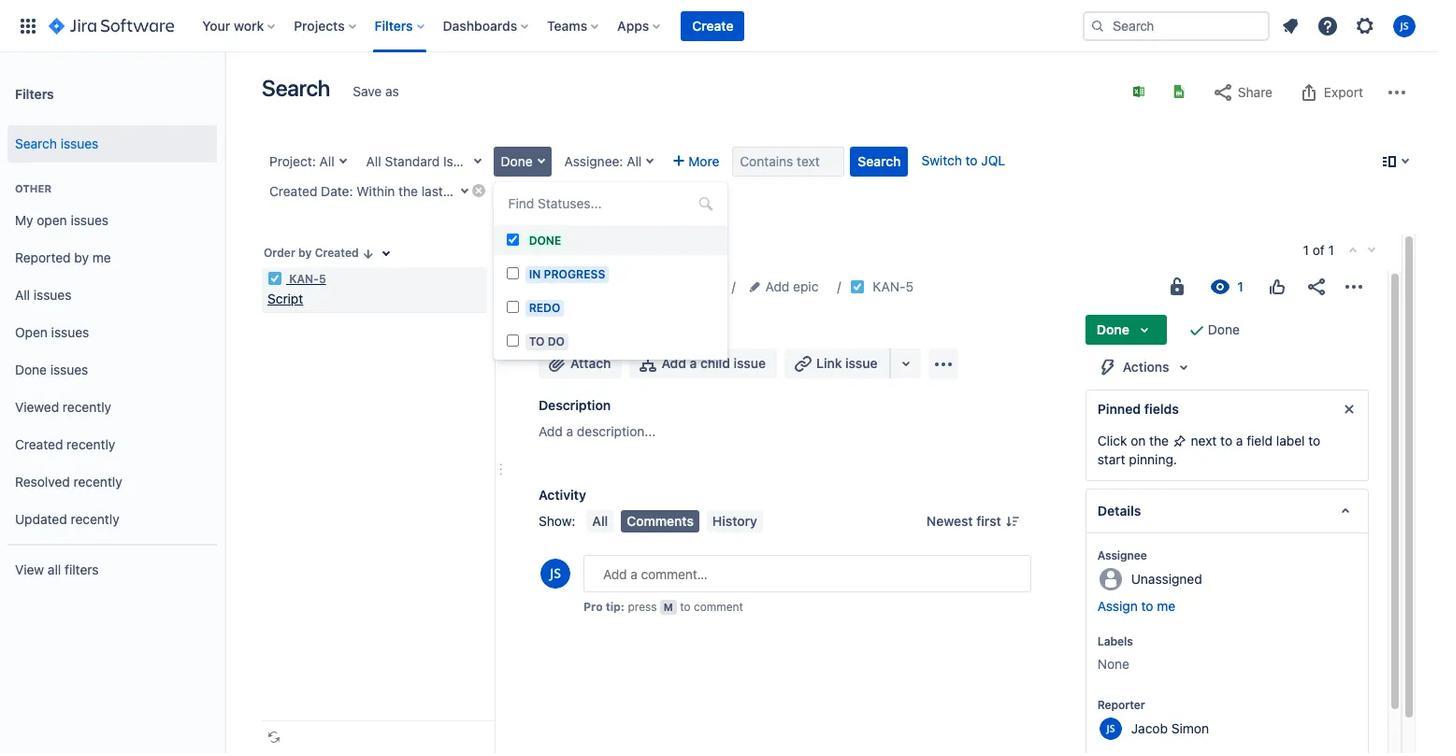Task type: locate. For each thing, give the bounding box(es) containing it.
2 vertical spatial created
[[15, 436, 63, 452]]

created inside other group
[[15, 436, 63, 452]]

1 horizontal spatial types,
[[635, 153, 675, 169]]

1 horizontal spatial issue
[[845, 355, 878, 371]]

recently
[[63, 399, 111, 415], [67, 436, 115, 452], [73, 474, 122, 490], [71, 511, 119, 527]]

done button up days
[[493, 147, 551, 177]]

other
[[15, 182, 52, 195]]

within
[[357, 183, 395, 199]]

done button
[[493, 147, 551, 177], [1085, 315, 1167, 345]]

0 vertical spatial projects
[[294, 17, 345, 33]]

projects up redo
[[539, 279, 588, 295]]

add left child
[[662, 355, 686, 371]]

0 horizontal spatial by
[[74, 249, 89, 265]]

filters inside popup button
[[375, 17, 413, 33]]

recently up created recently at the bottom of page
[[63, 399, 111, 415]]

1 horizontal spatial a
[[690, 355, 697, 371]]

0 horizontal spatial script
[[267, 291, 303, 307]]

0 horizontal spatial projects
[[294, 17, 345, 33]]

5 right task image
[[906, 279, 914, 295]]

0 vertical spatial done button
[[493, 147, 551, 177]]

issue right child
[[734, 355, 766, 371]]

remove criteria image
[[471, 183, 486, 198]]

created down "project:"
[[269, 183, 317, 199]]

1 vertical spatial search
[[15, 135, 57, 151]]

child
[[700, 355, 730, 371]]

all inside other group
[[15, 287, 30, 303]]

script down task icon
[[267, 291, 303, 307]]

jira software image
[[49, 14, 174, 37], [49, 14, 174, 37]]

to for me
[[1141, 598, 1154, 614]]

to for jql
[[966, 152, 978, 168]]

1 vertical spatial the
[[1149, 433, 1169, 449]]

all up date:
[[319, 153, 334, 169]]

1 horizontal spatial projects
[[539, 279, 588, 295]]

not my project image
[[610, 280, 625, 295]]

issues inside my open issues link
[[71, 212, 109, 228]]

0 vertical spatial script
[[267, 291, 303, 307]]

projects
[[294, 17, 345, 33], [539, 279, 588, 295]]

updated
[[15, 511, 67, 527]]

assignee: all
[[564, 153, 642, 169]]

tip:
[[606, 600, 625, 614]]

history button
[[707, 511, 763, 533]]

the left last at the top left
[[398, 183, 418, 199]]

to
[[966, 152, 978, 168], [1220, 433, 1233, 449], [1309, 433, 1321, 449], [1141, 598, 1154, 614], [680, 600, 691, 614]]

comment
[[694, 600, 743, 614]]

0 horizontal spatial types,
[[478, 153, 518, 169]]

search for search issues
[[15, 135, 57, 151]]

by right order
[[298, 246, 312, 260]]

to right next
[[1220, 433, 1233, 449]]

1 horizontal spatial 1
[[1328, 242, 1334, 258]]

all left 'sub-'
[[522, 153, 537, 169]]

project:
[[269, 153, 316, 169]]

recently down created recently link
[[73, 474, 122, 490]]

issue up 4
[[443, 153, 475, 169]]

1 left of
[[1303, 242, 1309, 258]]

projects inside dropdown button
[[294, 17, 345, 33]]

0 horizontal spatial a
[[566, 424, 573, 439]]

switch
[[922, 152, 962, 168]]

to right assign
[[1141, 598, 1154, 614]]

a
[[690, 355, 697, 371], [566, 424, 573, 439], [1236, 433, 1243, 449]]

click on the
[[1098, 433, 1172, 449]]

issues for all issues
[[34, 287, 71, 303]]

recently down viewed recently link
[[67, 436, 115, 452]]

types, up 2 at the top of page
[[478, 153, 518, 169]]

search inside button
[[858, 153, 901, 169]]

by inside 'link'
[[74, 249, 89, 265]]

0 horizontal spatial kan-
[[289, 272, 319, 286]]

recently for created recently
[[67, 436, 115, 452]]

0 vertical spatial filters
[[375, 17, 413, 33]]

1 1 from the left
[[1303, 242, 1309, 258]]

0 horizontal spatial issue
[[443, 153, 475, 169]]

recently for viewed recently
[[63, 399, 111, 415]]

2 vertical spatial add
[[539, 424, 563, 439]]

save as button
[[343, 77, 408, 107]]

script down projects link
[[539, 311, 596, 338]]

1 horizontal spatial me
[[1157, 598, 1176, 614]]

create
[[692, 17, 734, 33]]

on
[[1131, 433, 1146, 449]]

pinned fields
[[1098, 401, 1179, 417]]

2 horizontal spatial a
[[1236, 433, 1243, 449]]

add for add epic
[[765, 279, 790, 295]]

0 vertical spatial created
[[269, 183, 317, 199]]

open in google sheets image
[[1172, 84, 1187, 99]]

me down my open issues link
[[92, 249, 111, 265]]

all right assignee:
[[627, 153, 642, 169]]

viewed recently
[[15, 399, 111, 415]]

search button
[[850, 147, 908, 177]]

description
[[539, 397, 611, 413]]

search for search button at the right of the page
[[858, 153, 901, 169]]

of
[[1313, 242, 1325, 258]]

5 down order by created link
[[319, 272, 326, 286]]

your work button
[[197, 11, 283, 41]]

0 horizontal spatial 1
[[1303, 242, 1309, 258]]

order
[[264, 246, 295, 260]]

epic
[[793, 279, 819, 295]]

a for child
[[690, 355, 697, 371]]

1 vertical spatial me
[[1157, 598, 1176, 614]]

5
[[319, 272, 326, 286], [906, 279, 914, 295]]

to left the jql
[[966, 152, 978, 168]]

types,
[[478, 153, 518, 169], [635, 153, 675, 169]]

share
[[1238, 84, 1273, 100]]

notifications image
[[1279, 14, 1302, 37]]

projects for projects dropdown button
[[294, 17, 345, 33]]

kan- down order by created
[[289, 272, 319, 286]]

pro tip: press m to comment
[[584, 600, 743, 614]]

issues inside all issues link
[[34, 287, 71, 303]]

add inside button
[[662, 355, 686, 371]]

kan-5 down order by created
[[286, 272, 326, 286]]

all up open
[[15, 287, 30, 303]]

vote options: no one has voted for this issue yet. image
[[1266, 276, 1289, 298]]

switch to jql
[[922, 152, 1005, 168]]

to do
[[529, 335, 565, 349]]

0 horizontal spatial filters
[[15, 86, 54, 101]]

Search field
[[1083, 11, 1270, 41]]

1 issue from the left
[[443, 153, 475, 169]]

all standard issue types,                                 all sub-task issue types,                                 epic,                                 task,                                 subtask
[[366, 153, 796, 169]]

all right show:
[[592, 513, 608, 529]]

0 vertical spatial add
[[765, 279, 790, 295]]

a inside add a child issue button
[[690, 355, 697, 371]]

search
[[262, 75, 330, 101], [15, 135, 57, 151], [858, 153, 901, 169]]

me inside 'link'
[[92, 249, 111, 265]]

task image
[[267, 271, 282, 286]]

1 vertical spatial done button
[[1085, 315, 1167, 345]]

export
[[1324, 84, 1363, 100]]

to for a
[[1220, 433, 1233, 449]]

resolved recently
[[15, 474, 122, 490]]

updated recently link
[[7, 501, 217, 539]]

reporter
[[1098, 699, 1145, 713]]

0 horizontal spatial add
[[539, 424, 563, 439]]

1 horizontal spatial 5
[[906, 279, 914, 295]]

to right 'label' at right bottom
[[1309, 433, 1321, 449]]

created down viewed
[[15, 436, 63, 452]]

types, left epic,
[[635, 153, 675, 169]]

reported
[[15, 249, 71, 265]]

recently for resolved recently
[[73, 474, 122, 490]]

a inside the next to a field label to start pinning.
[[1236, 433, 1243, 449]]

all
[[319, 153, 334, 169], [366, 153, 381, 169], [522, 153, 537, 169], [627, 153, 642, 169], [15, 287, 30, 303], [592, 513, 608, 529]]

help image
[[1317, 14, 1339, 37]]

actions image
[[1343, 276, 1365, 298]]

newest first
[[927, 513, 1001, 529]]

my
[[15, 212, 33, 228]]

task image
[[850, 280, 865, 295]]

banner
[[0, 0, 1438, 52]]

search inside group
[[15, 135, 57, 151]]

days
[[515, 183, 543, 199]]

add a child issue
[[662, 355, 766, 371]]

issues inside search issues link
[[61, 135, 98, 151]]

2 vertical spatial search
[[858, 153, 901, 169]]

no restrictions image
[[1166, 276, 1189, 298]]

add inside popup button
[[765, 279, 790, 295]]

issue right task
[[600, 153, 632, 169]]

projects right 'work'
[[294, 17, 345, 33]]

1 right of
[[1328, 242, 1334, 258]]

1 vertical spatial add
[[662, 355, 686, 371]]

created recently link
[[7, 426, 217, 464]]

open issues link
[[7, 314, 217, 352]]

issues inside done issues link
[[50, 362, 88, 377]]

weeks,
[[458, 183, 500, 199]]

0 vertical spatial the
[[398, 183, 418, 199]]

a left field
[[1236, 433, 1243, 449]]

filters button
[[369, 11, 432, 41]]

kan- left copy link to issue 'image' on the right
[[873, 279, 906, 295]]

0 horizontal spatial me
[[92, 249, 111, 265]]

0 horizontal spatial the
[[398, 183, 418, 199]]

2 1 from the left
[[1328, 242, 1334, 258]]

to inside button
[[1141, 598, 1154, 614]]

filters up search issues
[[15, 86, 54, 101]]

filters
[[375, 17, 413, 33], [15, 86, 54, 101]]

1 horizontal spatial issue
[[600, 153, 632, 169]]

a left child
[[690, 355, 697, 371]]

assignee
[[1098, 549, 1147, 563]]

add left epic
[[765, 279, 790, 295]]

recently for updated recently
[[71, 511, 119, 527]]

issues
[[61, 135, 98, 151], [71, 212, 109, 228], [34, 287, 71, 303], [51, 324, 89, 340], [50, 362, 88, 377]]

newest first image
[[1005, 514, 1020, 529]]

create button
[[681, 11, 745, 41]]

1 horizontal spatial the
[[1149, 433, 1169, 449]]

a down description
[[566, 424, 573, 439]]

comments
[[627, 513, 694, 529]]

1 vertical spatial projects
[[539, 279, 588, 295]]

2 horizontal spatial search
[[858, 153, 901, 169]]

2 horizontal spatial add
[[765, 279, 790, 295]]

done
[[501, 153, 533, 169], [529, 234, 561, 248], [1097, 322, 1129, 338], [1208, 322, 1240, 338], [15, 362, 47, 377]]

dashboards button
[[437, 11, 536, 41]]

2 issue from the left
[[600, 153, 632, 169]]

0 vertical spatial me
[[92, 249, 111, 265]]

viewed recently link
[[7, 389, 217, 426]]

add epic
[[765, 279, 819, 295]]

filters up as at the left top of the page
[[375, 17, 413, 33]]

0 vertical spatial search
[[262, 75, 330, 101]]

kan-5 right task image
[[873, 279, 914, 295]]

issue
[[734, 355, 766, 371], [845, 355, 878, 371]]

search left switch
[[858, 153, 901, 169]]

None checkbox
[[506, 301, 519, 313], [506, 335, 519, 347], [506, 301, 519, 313], [506, 335, 519, 347]]

all standard issue types,                                 all sub-task issue types,                                 epic,                                 task,                                 subtask button
[[359, 147, 796, 177]]

search up other
[[15, 135, 57, 151]]

link issue button
[[785, 349, 891, 379]]

save
[[353, 83, 382, 99]]

open in microsoft excel image
[[1131, 84, 1146, 99]]

0 horizontal spatial done button
[[493, 147, 551, 177]]

created
[[269, 183, 317, 199], [315, 246, 359, 260], [15, 436, 63, 452]]

done button up actions
[[1085, 315, 1167, 345]]

0 horizontal spatial issue
[[734, 355, 766, 371]]

kan-
[[289, 272, 319, 286], [873, 279, 906, 295]]

sub-
[[540, 153, 569, 169]]

None checkbox
[[506, 234, 519, 246], [506, 267, 519, 280], [506, 234, 519, 246], [506, 267, 519, 280]]

add a child issue button
[[630, 349, 777, 379]]

1 horizontal spatial by
[[298, 246, 312, 260]]

search down projects dropdown button
[[262, 75, 330, 101]]

primary element
[[11, 0, 1083, 52]]

recently down resolved recently link
[[71, 511, 119, 527]]

me inside button
[[1157, 598, 1176, 614]]

assign
[[1098, 598, 1138, 614]]

me down unassigned
[[1157, 598, 1176, 614]]

kan-5 link
[[873, 276, 914, 298]]

1 horizontal spatial add
[[662, 355, 686, 371]]

1 horizontal spatial script
[[539, 311, 596, 338]]

issues inside open issues link
[[51, 324, 89, 340]]

0 horizontal spatial search
[[15, 135, 57, 151]]

created left small "image"
[[315, 246, 359, 260]]

issue right link
[[845, 355, 878, 371]]

add down description
[[539, 424, 563, 439]]

1 horizontal spatial filters
[[375, 17, 413, 33]]

simon
[[1171, 720, 1209, 736]]

comments button
[[621, 511, 699, 533]]

1 horizontal spatial done button
[[1085, 315, 1167, 345]]

the up pinning.
[[1149, 433, 1169, 449]]

menu bar
[[583, 511, 767, 533]]

share link
[[1203, 78, 1282, 108]]

by right the reported
[[74, 249, 89, 265]]

assignee:
[[564, 153, 623, 169]]

a for description...
[[566, 424, 573, 439]]

script
[[267, 291, 303, 307], [539, 311, 596, 338]]



Task type: vqa. For each thing, say whether or not it's contained in the screenshot.
All Standard Issue Types,                                 All Sub-Task Issue Types,                                 Epic,                                 Task,                                 Subtask
yes



Task type: describe. For each thing, give the bounding box(es) containing it.
not available - this is the first issue image
[[1346, 244, 1361, 259]]

progress
[[544, 267, 605, 281]]

labels pin to top. only you can see pinned fields. image
[[1137, 635, 1152, 650]]

next to a field label to start pinning.
[[1098, 433, 1321, 468]]

add app image
[[932, 353, 954, 375]]

view all filters link
[[7, 552, 217, 589]]

copy link to issue image
[[910, 279, 925, 294]]

activity
[[539, 487, 586, 503]]

other group
[[7, 163, 217, 544]]

attach
[[570, 355, 611, 371]]

task
[[569, 153, 597, 169]]

done issues
[[15, 362, 88, 377]]

open
[[37, 212, 67, 228]]

dashboards
[[443, 17, 517, 33]]

all inside button
[[592, 513, 608, 529]]

add for add a child issue
[[662, 355, 686, 371]]

in
[[529, 267, 541, 281]]

add for add a description...
[[539, 424, 563, 439]]

jacob simon
[[1131, 720, 1209, 736]]

show:
[[539, 513, 575, 529]]

1 of 1
[[1303, 242, 1334, 258]]

to right m
[[680, 600, 691, 614]]

banner containing your work
[[0, 0, 1438, 52]]

unassigned
[[1131, 571, 1202, 587]]

your profile and settings image
[[1393, 14, 1416, 37]]

open
[[15, 324, 48, 340]]

labels
[[1098, 635, 1133, 649]]

share image
[[1305, 276, 1328, 298]]

me for reported by me
[[92, 249, 111, 265]]

created for created recently
[[15, 436, 63, 452]]

appswitcher icon image
[[17, 14, 39, 37]]

your
[[202, 17, 230, 33]]

label
[[1276, 433, 1305, 449]]

last
[[422, 183, 443, 199]]

Add a comment… field
[[584, 555, 1031, 593]]

default image
[[698, 196, 713, 211]]

field
[[1247, 433, 1273, 449]]

1 horizontal spatial search
[[262, 75, 330, 101]]

resolved recently link
[[7, 464, 217, 501]]

newest
[[927, 513, 973, 529]]

5 inside kan-5 link
[[906, 279, 914, 295]]

view all filters
[[15, 562, 99, 578]]

export button
[[1289, 78, 1373, 108]]

1 vertical spatial created
[[315, 246, 359, 260]]

m
[[664, 601, 673, 613]]

details element
[[1085, 489, 1369, 534]]

teams button
[[542, 11, 606, 41]]

issues for search issues
[[61, 135, 98, 151]]

search issues
[[15, 135, 98, 151]]

filters
[[65, 562, 99, 578]]

all issues link
[[7, 277, 217, 314]]

pinning.
[[1129, 452, 1177, 468]]

all issues
[[15, 287, 71, 303]]

view
[[15, 562, 44, 578]]

task,
[[712, 153, 743, 169]]

subtask
[[747, 153, 796, 169]]

not available - this is the last issue image
[[1364, 243, 1379, 258]]

all up within at the left of the page
[[366, 153, 381, 169]]

first
[[976, 513, 1001, 529]]

start
[[1098, 452, 1126, 468]]

4
[[447, 183, 455, 199]]

more
[[688, 153, 719, 169]]

link web pages and more image
[[894, 353, 917, 375]]

resolved
[[15, 474, 70, 490]]

updated recently
[[15, 511, 119, 527]]

created recently
[[15, 436, 115, 452]]

small image
[[361, 247, 376, 262]]

1 vertical spatial script
[[539, 311, 596, 338]]

search issues link
[[7, 125, 217, 163]]

2
[[504, 183, 511, 199]]

actions button
[[1085, 353, 1207, 382]]

viewed
[[15, 399, 59, 415]]

issues for open issues
[[51, 324, 89, 340]]

attach button
[[539, 349, 622, 379]]

fields
[[1144, 401, 1179, 417]]

search issues group
[[7, 120, 217, 168]]

by for order
[[298, 246, 312, 260]]

projects button
[[288, 11, 363, 41]]

1 vertical spatial filters
[[15, 86, 54, 101]]

date:
[[321, 183, 353, 199]]

in progress
[[529, 267, 605, 281]]

2 issue from the left
[[845, 355, 878, 371]]

issues for done issues
[[50, 362, 88, 377]]

created date: within the last 4 weeks, 2 days
[[269, 183, 543, 199]]

created for created date: within the last 4 weeks, 2 days
[[269, 183, 317, 199]]

redo
[[529, 301, 560, 315]]

assignee pin to top. only you can see pinned fields. image
[[1151, 549, 1166, 564]]

hide message image
[[1338, 398, 1361, 421]]

settings image
[[1354, 14, 1376, 37]]

click
[[1098, 433, 1127, 449]]

my open issues
[[15, 212, 109, 228]]

pro
[[584, 600, 603, 614]]

projects for projects link
[[539, 279, 588, 295]]

me for assign to me
[[1157, 598, 1176, 614]]

order by created
[[264, 246, 359, 260]]

save as
[[353, 83, 399, 99]]

profile image of jacob simon image
[[540, 559, 570, 589]]

standard
[[385, 153, 440, 169]]

switch to jql link
[[922, 152, 1005, 168]]

add epic button
[[745, 276, 824, 298]]

epic,
[[679, 153, 708, 169]]

do
[[548, 335, 565, 349]]

done issues link
[[7, 352, 217, 389]]

1 types, from the left
[[478, 153, 518, 169]]

teams
[[547, 17, 587, 33]]

Find Statuses... field
[[503, 191, 718, 217]]

Search issues using keywords text field
[[732, 147, 845, 177]]

add a description...
[[539, 424, 656, 439]]

pinned
[[1098, 401, 1141, 417]]

1 horizontal spatial kan-5
[[873, 279, 914, 295]]

search image
[[1090, 18, 1105, 33]]

0 horizontal spatial 5
[[319, 272, 326, 286]]

0 horizontal spatial kan-5
[[286, 272, 326, 286]]

1 issue from the left
[[734, 355, 766, 371]]

done image
[[1186, 319, 1208, 341]]

history
[[712, 513, 757, 529]]

done inside other group
[[15, 362, 47, 377]]

to
[[529, 335, 545, 349]]

assign to me button
[[1098, 598, 1349, 616]]

1 horizontal spatial kan-
[[873, 279, 906, 295]]

menu bar containing all
[[583, 511, 767, 533]]

open issues
[[15, 324, 89, 340]]

2 types, from the left
[[635, 153, 675, 169]]

sidebar navigation image
[[204, 75, 245, 112]]

order by created link
[[262, 241, 377, 264]]

by for reported
[[74, 249, 89, 265]]



